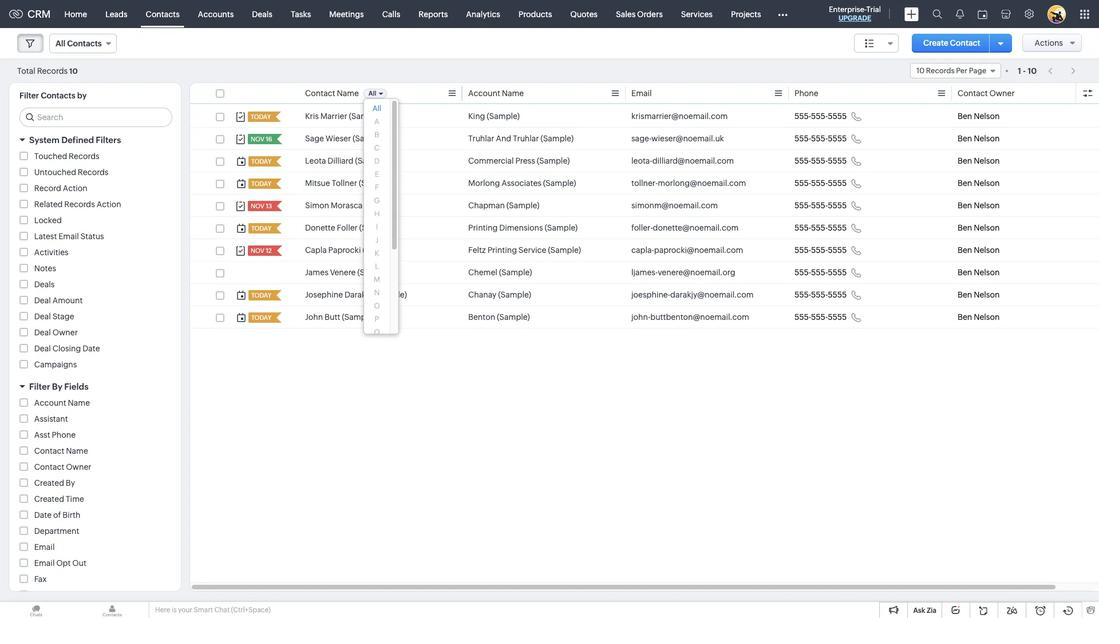 Task type: describe. For each thing, give the bounding box(es) containing it.
All Contacts field
[[49, 34, 117, 53]]

quotes
[[571, 9, 598, 19]]

f
[[375, 183, 379, 192]]

capla-paprocki@noemail.com
[[632, 246, 744, 255]]

b
[[375, 131, 380, 139]]

ben for venere@noemail.org
[[958, 268, 973, 277]]

1
[[1019, 66, 1022, 75]]

1 vertical spatial contact owner
[[34, 463, 91, 472]]

services link
[[672, 0, 722, 28]]

tollner-morlong@noemail.com link
[[632, 178, 747, 189]]

name down 'asst phone'
[[66, 447, 88, 456]]

leota-dilliard@noemail.com link
[[632, 155, 735, 167]]

donette
[[305, 223, 335, 233]]

555-555-5555 for dilliard@noemail.com
[[795, 156, 847, 166]]

buttbenton@noemail.com
[[651, 313, 750, 322]]

(sample) up service
[[545, 223, 578, 233]]

krismarrier@noemail.com
[[632, 112, 728, 121]]

morlong
[[469, 179, 500, 188]]

home link
[[55, 0, 96, 28]]

555-555-5555 for wieser@noemail.uk
[[795, 134, 847, 143]]

5555 for wieser@noemail.uk
[[829, 134, 847, 143]]

records for related
[[64, 200, 95, 209]]

deal for deal amount
[[34, 296, 51, 305]]

department
[[34, 527, 79, 536]]

j
[[376, 236, 379, 245]]

touched records
[[34, 152, 100, 161]]

nov for simon
[[251, 203, 265, 210]]

opt
[[56, 559, 71, 568]]

analytics
[[466, 9, 501, 19]]

created for created time
[[34, 495, 64, 504]]

1 nelson from the top
[[975, 112, 1000, 121]]

555-555-5555 for morlong@noemail.com
[[795, 179, 847, 188]]

assistant
[[34, 415, 68, 424]]

created time
[[34, 495, 84, 504]]

related
[[34, 200, 63, 209]]

profile image
[[1048, 5, 1067, 23]]

1 - 10
[[1019, 66, 1038, 75]]

555-555-5555 for venere@noemail.org
[[795, 268, 847, 277]]

enterprise-trial upgrade
[[830, 5, 882, 22]]

10 records per page
[[917, 66, 987, 75]]

upgrade
[[839, 14, 872, 22]]

latest email status
[[34, 232, 104, 241]]

products link
[[510, 0, 562, 28]]

nov for sage
[[251, 136, 265, 143]]

donette foller (sample) link
[[305, 222, 393, 234]]

o
[[374, 302, 380, 311]]

simon
[[305, 201, 329, 210]]

email right 'latest'
[[59, 232, 79, 241]]

nelson for wieser@noemail.uk
[[975, 134, 1000, 143]]

1 horizontal spatial date
[[83, 344, 100, 353]]

system
[[29, 135, 60, 145]]

deal stage
[[34, 312, 74, 321]]

page
[[970, 66, 987, 75]]

nov 16 link
[[248, 134, 274, 144]]

5 nelson from the top
[[975, 201, 1000, 210]]

contact up created by
[[34, 463, 64, 472]]

email up fax
[[34, 559, 55, 568]]

(sample) up o
[[374, 290, 407, 300]]

sage-wieser@noemail.uk link
[[632, 133, 725, 144]]

here is your smart chat (ctrl+space)
[[155, 607, 271, 615]]

amount
[[53, 296, 83, 305]]

search image
[[933, 9, 943, 19]]

1 vertical spatial deals
[[34, 280, 55, 289]]

dilliard@noemail.com
[[653, 156, 735, 166]]

555-555-5555 for buttbenton@noemail.com
[[795, 313, 847, 322]]

tasks link
[[282, 0, 320, 28]]

filters
[[96, 135, 121, 145]]

2 truhlar from the left
[[513, 134, 539, 143]]

capla paprocki (sample) link
[[305, 245, 396, 256]]

of
[[53, 511, 61, 520]]

nov 16
[[251, 136, 272, 143]]

1 truhlar from the left
[[469, 134, 495, 143]]

(sample) up printing dimensions (sample)
[[507, 201, 540, 210]]

ben nelson for donette@noemail.com
[[958, 223, 1000, 233]]

actions
[[1035, 38, 1064, 48]]

record action
[[34, 184, 87, 193]]

1 vertical spatial printing
[[488, 246, 517, 255]]

here
[[155, 607, 170, 615]]

1 5555 from the top
[[829, 112, 847, 121]]

Search text field
[[20, 108, 172, 127]]

p
[[375, 315, 379, 324]]

related records action
[[34, 200, 121, 209]]

sales
[[616, 9, 636, 19]]

signals image
[[957, 9, 965, 19]]

i
[[376, 223, 378, 231]]

today for john butt (sample)
[[251, 315, 272, 321]]

deal for deal stage
[[34, 312, 51, 321]]

quotes link
[[562, 0, 607, 28]]

name down fields
[[68, 399, 90, 408]]

5 555-555-5555 from the top
[[795, 201, 847, 210]]

josephine
[[305, 290, 343, 300]]

5555 for paprocki@noemail.com
[[829, 246, 847, 255]]

ben for darakjy@noemail.com
[[958, 290, 973, 300]]

home
[[65, 9, 87, 19]]

joesphine-
[[632, 290, 671, 300]]

sage-wieser@noemail.uk
[[632, 134, 725, 143]]

(sample) right press
[[537, 156, 570, 166]]

0 horizontal spatial date
[[34, 511, 52, 520]]

(sample) down chemel (sample)
[[499, 290, 532, 300]]

(sample) right the associates
[[544, 179, 577, 188]]

darakjy
[[345, 290, 373, 300]]

leota
[[305, 156, 326, 166]]

records for touched
[[69, 152, 100, 161]]

foller-
[[632, 223, 653, 233]]

signals element
[[950, 0, 972, 28]]

per
[[957, 66, 968, 75]]

sage
[[305, 134, 324, 143]]

(sample) down feltz printing service (sample) link
[[499, 268, 532, 277]]

today link for leota
[[249, 156, 273, 167]]

records for 10
[[927, 66, 955, 75]]

record
[[34, 184, 61, 193]]

nelson for donette@noemail.com
[[975, 223, 1000, 233]]

ben nelson for darakjy@noemail.com
[[958, 290, 1000, 300]]

capla-
[[632, 246, 655, 255]]

morlong associates (sample)
[[469, 179, 577, 188]]

contacts for all contacts
[[67, 39, 102, 48]]

leads
[[105, 9, 128, 19]]

reports
[[419, 9, 448, 19]]

chanay (sample) link
[[469, 289, 532, 301]]

10 for 1 - 10
[[1029, 66, 1038, 75]]

5555 for venere@noemail.org
[[829, 268, 847, 277]]

ben nelson for dilliard@noemail.com
[[958, 156, 1000, 166]]

kris marrier (sample)
[[305, 112, 382, 121]]

nelson for paprocki@noemail.com
[[975, 246, 1000, 255]]

today for mitsue tollner (sample)
[[251, 180, 272, 187]]

sage wieser (sample)
[[305, 134, 386, 143]]

leads link
[[96, 0, 137, 28]]

(sample) right service
[[548, 246, 581, 255]]

today for donette foller (sample)
[[251, 225, 272, 232]]

king
[[469, 112, 486, 121]]

ben for donette@noemail.com
[[958, 223, 973, 233]]

ben nelson for morlong@noemail.com
[[958, 179, 1000, 188]]

filter for filter by fields
[[29, 382, 50, 392]]

row group containing kris marrier (sample)
[[190, 105, 1100, 329]]

today for kris marrier (sample)
[[251, 113, 271, 120]]

0 horizontal spatial contact name
[[34, 447, 88, 456]]

ask
[[914, 607, 926, 615]]

chapman (sample)
[[469, 201, 540, 210]]

nelson for dilliard@noemail.com
[[975, 156, 1000, 166]]

leota dilliard (sample)
[[305, 156, 388, 166]]

josephine darakjy (sample)
[[305, 290, 407, 300]]

service
[[519, 246, 547, 255]]

1 horizontal spatial account
[[469, 89, 501, 98]]

today for leota dilliard (sample)
[[251, 158, 272, 165]]

butt
[[325, 313, 340, 322]]

touched
[[34, 152, 67, 161]]

calendar image
[[978, 9, 988, 19]]

total records 10
[[17, 66, 78, 75]]

created by
[[34, 479, 75, 488]]

(sample) down chanay (sample) link
[[497, 313, 530, 322]]

fields
[[64, 382, 89, 392]]

create menu image
[[905, 7, 919, 21]]

1 horizontal spatial contact name
[[305, 89, 359, 98]]

ljames-venere@noemail.org link
[[632, 267, 736, 278]]

smart
[[194, 607, 213, 615]]

(sample) inside "link"
[[487, 112, 520, 121]]

create contact
[[924, 38, 981, 48]]

venere
[[330, 268, 356, 277]]

1 vertical spatial action
[[97, 200, 121, 209]]

(sample) down k
[[358, 268, 391, 277]]

555-555-5555 for donette@noemail.com
[[795, 223, 847, 233]]

nelson for morlong@noemail.com
[[975, 179, 1000, 188]]

contact up the kris
[[305, 89, 335, 98]]

ben nelson for venere@noemail.org
[[958, 268, 1000, 277]]

created for created by
[[34, 479, 64, 488]]

1 555-555-5555 from the top
[[795, 112, 847, 121]]

date of birth
[[34, 511, 80, 520]]



Task type: locate. For each thing, give the bounding box(es) containing it.
(sample) up j
[[360, 223, 393, 233]]

10 5555 from the top
[[829, 313, 847, 322]]

account up assistant
[[34, 399, 66, 408]]

chemel (sample) link
[[469, 267, 532, 278]]

(sample) down j
[[363, 246, 396, 255]]

d
[[375, 157, 380, 166]]

by for created
[[66, 479, 75, 488]]

2 deal from the top
[[34, 312, 51, 321]]

1 horizontal spatial phone
[[795, 89, 819, 98]]

7 555-555-5555 from the top
[[795, 246, 847, 255]]

date right closing
[[83, 344, 100, 353]]

8 nelson from the top
[[975, 268, 1000, 277]]

contacts inside 'link'
[[146, 9, 180, 19]]

chats image
[[0, 603, 72, 619]]

records down defined in the left of the page
[[69, 152, 100, 161]]

account up king
[[469, 89, 501, 98]]

2 555-555-5555 from the top
[[795, 134, 847, 143]]

navigation
[[1043, 62, 1083, 79]]

Other Modules field
[[771, 5, 796, 23]]

6 555-555-5555 from the top
[[795, 223, 847, 233]]

donette foller (sample)
[[305, 223, 393, 233]]

all up the total records 10 at the top of page
[[56, 39, 65, 48]]

g
[[374, 197, 380, 205]]

(sample) up b
[[349, 112, 382, 121]]

a
[[375, 117, 380, 126]]

untouched
[[34, 168, 76, 177]]

reports link
[[410, 0, 457, 28]]

records down touched records
[[78, 168, 109, 177]]

2 created from the top
[[34, 495, 64, 504]]

9 5555 from the top
[[829, 290, 847, 300]]

create
[[924, 38, 949, 48]]

contact owner
[[958, 89, 1016, 98], [34, 463, 91, 472]]

services
[[682, 9, 713, 19]]

5555 for morlong@noemail.com
[[829, 179, 847, 188]]

10 right -
[[1029, 66, 1038, 75]]

deal owner
[[34, 328, 78, 337]]

records up filter contacts by at the top left of page
[[37, 66, 68, 75]]

1 horizontal spatial all
[[369, 90, 377, 97]]

1 vertical spatial by
[[66, 479, 75, 488]]

capla-paprocki@noemail.com link
[[632, 245, 744, 256]]

krismarrier@noemail.com link
[[632, 111, 728, 122]]

records left per
[[927, 66, 955, 75]]

wieser
[[326, 134, 351, 143]]

account name up the king (sample) "link"
[[469, 89, 524, 98]]

out
[[72, 559, 86, 568]]

today link down nov 16 link
[[249, 156, 273, 167]]

filter inside dropdown button
[[29, 382, 50, 392]]

deal up "campaigns"
[[34, 344, 51, 353]]

ben for buttbenton@noemail.com
[[958, 313, 973, 322]]

calls link
[[373, 0, 410, 28]]

0 horizontal spatial all
[[56, 39, 65, 48]]

defined
[[61, 135, 94, 145]]

sage wieser (sample) link
[[305, 133, 386, 144]]

email opt out
[[34, 559, 86, 568]]

4 ben nelson from the top
[[958, 179, 1000, 188]]

deal up deal stage
[[34, 296, 51, 305]]

campaigns
[[34, 360, 77, 370]]

contact down page
[[958, 89, 989, 98]]

4 ben from the top
[[958, 179, 973, 188]]

nov inside "link"
[[251, 247, 265, 254]]

foller
[[337, 223, 358, 233]]

king (sample) link
[[469, 111, 520, 122]]

today up nov 13
[[251, 180, 272, 187]]

13
[[266, 203, 272, 210]]

nelson for venere@noemail.org
[[975, 268, 1000, 277]]

(sample) inside 'link'
[[360, 223, 393, 233]]

-
[[1024, 66, 1027, 75]]

today left john
[[251, 315, 272, 321]]

c
[[374, 144, 380, 152]]

all for all
[[369, 90, 377, 97]]

email
[[632, 89, 652, 98], [59, 232, 79, 241], [34, 543, 55, 552], [34, 559, 55, 568]]

time
[[66, 495, 84, 504]]

contacts link
[[137, 0, 189, 28]]

morasca
[[331, 201, 363, 210]]

10 down create
[[917, 66, 925, 75]]

1 horizontal spatial truhlar
[[513, 134, 539, 143]]

2 ben from the top
[[958, 134, 973, 143]]

today down nov 13
[[251, 225, 272, 232]]

2 nov from the top
[[251, 203, 265, 210]]

nov for capla
[[251, 247, 265, 254]]

(sample) up the g on the top left of page
[[359, 179, 392, 188]]

4 555-555-5555 from the top
[[795, 179, 847, 188]]

today link down 'nov 12' "link" at the left top of page
[[249, 290, 273, 301]]

0 vertical spatial deals
[[252, 9, 273, 19]]

printing down chapman
[[469, 223, 498, 233]]

0 horizontal spatial by
[[52, 382, 62, 392]]

asst phone
[[34, 431, 76, 440]]

5 ben nelson from the top
[[958, 201, 1000, 210]]

deal closing date
[[34, 344, 100, 353]]

5555 for darakjy@noemail.com
[[829, 290, 847, 300]]

6 5555 from the top
[[829, 223, 847, 233]]

date
[[83, 344, 100, 353], [34, 511, 52, 520]]

6 ben from the top
[[958, 223, 973, 233]]

today down the "nov 16"
[[251, 158, 272, 165]]

today link for mitsue
[[249, 179, 273, 189]]

chapman (sample) link
[[469, 200, 540, 211]]

printing up chemel (sample) link
[[488, 246, 517, 255]]

(sample) up "commercial press (sample)" link in the top of the page
[[541, 134, 574, 143]]

contacts down home
[[67, 39, 102, 48]]

3 nov from the top
[[251, 247, 265, 254]]

created up created time
[[34, 479, 64, 488]]

sales orders link
[[607, 0, 672, 28]]

10 up by
[[69, 67, 78, 75]]

7 ben from the top
[[958, 246, 973, 255]]

size image
[[866, 38, 875, 49]]

(sample) down c
[[355, 156, 388, 166]]

1 vertical spatial all
[[369, 90, 377, 97]]

10 nelson from the top
[[975, 313, 1000, 322]]

5 5555 from the top
[[829, 201, 847, 210]]

truhlar left and
[[469, 134, 495, 143]]

contact owner up created by
[[34, 463, 91, 472]]

7 nelson from the top
[[975, 246, 1000, 255]]

leota-
[[632, 156, 653, 166]]

filter down total
[[19, 91, 39, 100]]

1 vertical spatial nov
[[251, 203, 265, 210]]

nov left 16
[[251, 136, 265, 143]]

2 nelson from the top
[[975, 134, 1000, 143]]

8 ben nelson from the top
[[958, 268, 1000, 277]]

contacts left by
[[41, 91, 75, 100]]

0 horizontal spatial action
[[63, 184, 87, 193]]

ben for dilliard@noemail.com
[[958, 156, 973, 166]]

1 vertical spatial owner
[[53, 328, 78, 337]]

deals down notes
[[34, 280, 55, 289]]

today up nov 16 link
[[251, 113, 271, 120]]

today link down nov 13 link at the left top of the page
[[249, 223, 273, 234]]

john butt (sample)
[[305, 313, 375, 322]]

ben for wieser@noemail.uk
[[958, 134, 973, 143]]

1 horizontal spatial contact owner
[[958, 89, 1016, 98]]

7 5555 from the top
[[829, 246, 847, 255]]

0 vertical spatial account name
[[469, 89, 524, 98]]

9 ben from the top
[[958, 290, 973, 300]]

1 horizontal spatial action
[[97, 200, 121, 209]]

records for total
[[37, 66, 68, 75]]

joesphine-darakjy@noemail.com
[[632, 290, 754, 300]]

deal down deal stage
[[34, 328, 51, 337]]

1 vertical spatial phone
[[52, 431, 76, 440]]

name right first
[[52, 591, 74, 600]]

k
[[375, 249, 380, 258]]

today link for donette
[[249, 223, 273, 234]]

0 vertical spatial created
[[34, 479, 64, 488]]

(sample) up and
[[487, 112, 520, 121]]

0 vertical spatial phone
[[795, 89, 819, 98]]

locked
[[34, 216, 62, 225]]

0 vertical spatial nov
[[251, 136, 265, 143]]

profile element
[[1042, 0, 1074, 28]]

all inside field
[[56, 39, 65, 48]]

2 ben nelson from the top
[[958, 134, 1000, 143]]

8 ben from the top
[[958, 268, 973, 277]]

records down record action
[[64, 200, 95, 209]]

contact owner down page
[[958, 89, 1016, 98]]

6 ben nelson from the top
[[958, 223, 1000, 233]]

james venere (sample)
[[305, 268, 391, 277]]

ben nelson for wieser@noemail.uk
[[958, 134, 1000, 143]]

3 5555 from the top
[[829, 156, 847, 166]]

by up time
[[66, 479, 75, 488]]

name up the king (sample) "link"
[[502, 89, 524, 98]]

0 vertical spatial owner
[[990, 89, 1016, 98]]

contacts
[[146, 9, 180, 19], [67, 39, 102, 48], [41, 91, 75, 100]]

john-buttbenton@noemail.com
[[632, 313, 750, 322]]

contacts inside field
[[67, 39, 102, 48]]

4 nelson from the top
[[975, 179, 1000, 188]]

birth
[[63, 511, 80, 520]]

status
[[81, 232, 104, 241]]

nov 13
[[251, 203, 272, 210]]

10 inside field
[[917, 66, 925, 75]]

6 nelson from the top
[[975, 223, 1000, 233]]

joesphine-darakjy@noemail.com link
[[632, 289, 754, 301]]

contact up per
[[951, 38, 981, 48]]

10 inside the total records 10
[[69, 67, 78, 75]]

fax
[[34, 575, 47, 584]]

1 horizontal spatial 10
[[917, 66, 925, 75]]

0 horizontal spatial deals
[[34, 280, 55, 289]]

2 5555 from the top
[[829, 134, 847, 143]]

deal for deal closing date
[[34, 344, 51, 353]]

0 horizontal spatial account
[[34, 399, 66, 408]]

0 vertical spatial printing
[[469, 223, 498, 233]]

8 5555 from the top
[[829, 268, 847, 277]]

contacts image
[[76, 603, 148, 619]]

e
[[375, 170, 379, 179]]

action up related records action
[[63, 184, 87, 193]]

1 horizontal spatial account name
[[469, 89, 524, 98]]

ben nelson for paprocki@noemail.com
[[958, 246, 1000, 255]]

0 vertical spatial account
[[469, 89, 501, 98]]

5555 for donette@noemail.com
[[829, 223, 847, 233]]

2 vertical spatial nov
[[251, 247, 265, 254]]

5 ben from the top
[[958, 201, 973, 210]]

feltz
[[469, 246, 486, 255]]

None field
[[855, 34, 900, 53]]

h
[[374, 210, 380, 218]]

555-555-5555 for paprocki@noemail.com
[[795, 246, 847, 255]]

filter contacts by
[[19, 91, 87, 100]]

1 vertical spatial account
[[34, 399, 66, 408]]

8 555-555-5555 from the top
[[795, 268, 847, 277]]

0 vertical spatial filter
[[19, 91, 39, 100]]

action up status
[[97, 200, 121, 209]]

0 vertical spatial contact owner
[[958, 89, 1016, 98]]

tollner-
[[632, 179, 658, 188]]

system defined filters button
[[9, 130, 181, 150]]

john-buttbenton@noemail.com link
[[632, 312, 750, 323]]

date left "of"
[[34, 511, 52, 520]]

0 horizontal spatial contact owner
[[34, 463, 91, 472]]

0 horizontal spatial truhlar
[[469, 134, 495, 143]]

0 vertical spatial by
[[52, 382, 62, 392]]

1 vertical spatial filter
[[29, 382, 50, 392]]

(sample) down o
[[342, 313, 375, 322]]

1 horizontal spatial deals
[[252, 9, 273, 19]]

today for josephine darakjy (sample)
[[251, 292, 272, 299]]

contact name up marrier
[[305, 89, 359, 98]]

enterprise-
[[830, 5, 867, 14]]

name up the kris marrier (sample)
[[337, 89, 359, 98]]

1 created from the top
[[34, 479, 64, 488]]

1 nov from the top
[[251, 136, 265, 143]]

analytics link
[[457, 0, 510, 28]]

10 for total records 10
[[69, 67, 78, 75]]

0 vertical spatial action
[[63, 184, 87, 193]]

owner
[[990, 89, 1016, 98], [53, 328, 78, 337], [66, 463, 91, 472]]

q
[[374, 328, 380, 337]]

meetings link
[[320, 0, 373, 28]]

1 ben nelson from the top
[[958, 112, 1000, 121]]

9 nelson from the top
[[975, 290, 1000, 300]]

by left fields
[[52, 382, 62, 392]]

3 nelson from the top
[[975, 156, 1000, 166]]

1 vertical spatial contacts
[[67, 39, 102, 48]]

email up krismarrier@noemail.com
[[632, 89, 652, 98]]

all up a
[[369, 90, 377, 97]]

ben for paprocki@noemail.com
[[958, 246, 973, 255]]

nov 12 link
[[248, 246, 273, 256]]

l
[[375, 262, 379, 271]]

filter down "campaigns"
[[29, 382, 50, 392]]

0 vertical spatial all
[[56, 39, 65, 48]]

nov left 12
[[251, 247, 265, 254]]

4 5555 from the top
[[829, 179, 847, 188]]

filter by fields button
[[9, 377, 181, 397]]

1 horizontal spatial by
[[66, 479, 75, 488]]

truhlar up press
[[513, 134, 539, 143]]

projects link
[[722, 0, 771, 28]]

nelson for buttbenton@noemail.com
[[975, 313, 1000, 322]]

(ctrl+space)
[[231, 607, 271, 615]]

simon morasca (sample)
[[305, 201, 398, 210]]

5555 for buttbenton@noemail.com
[[829, 313, 847, 322]]

4 deal from the top
[[34, 344, 51, 353]]

1 vertical spatial date
[[34, 511, 52, 520]]

crm
[[27, 8, 51, 20]]

nelson for darakjy@noemail.com
[[975, 290, 1000, 300]]

2 horizontal spatial 10
[[1029, 66, 1038, 75]]

contact down 'asst phone'
[[34, 447, 64, 456]]

tasks
[[291, 9, 311, 19]]

today link for josephine
[[249, 290, 273, 301]]

email down department
[[34, 543, 55, 552]]

orders
[[638, 9, 663, 19]]

10 Records Per Page field
[[911, 63, 1002, 78]]

today link up nov 13 link at the left top of the page
[[249, 179, 273, 189]]

meetings
[[330, 9, 364, 19]]

nov 13 link
[[248, 201, 273, 211]]

10 ben from the top
[[958, 313, 973, 322]]

mitsue tollner (sample) link
[[305, 178, 392, 189]]

create menu element
[[898, 0, 926, 28]]

filter
[[19, 91, 39, 100], [29, 382, 50, 392]]

5555 for dilliard@noemail.com
[[829, 156, 847, 166]]

1 vertical spatial contact name
[[34, 447, 88, 456]]

contact inside button
[[951, 38, 981, 48]]

1 vertical spatial account name
[[34, 399, 90, 408]]

today down nov 12
[[251, 292, 272, 299]]

9 ben nelson from the top
[[958, 290, 1000, 300]]

contacts right leads
[[146, 9, 180, 19]]

555-555-5555 for darakjy@noemail.com
[[795, 290, 847, 300]]

3 555-555-5555 from the top
[[795, 156, 847, 166]]

deal
[[34, 296, 51, 305], [34, 312, 51, 321], [34, 328, 51, 337], [34, 344, 51, 353]]

0 vertical spatial date
[[83, 344, 100, 353]]

deals left tasks link
[[252, 9, 273, 19]]

ben nelson for buttbenton@noemail.com
[[958, 313, 1000, 322]]

0 horizontal spatial account name
[[34, 399, 90, 408]]

by inside dropdown button
[[52, 382, 62, 392]]

2 vertical spatial owner
[[66, 463, 91, 472]]

all for all contacts
[[56, 39, 65, 48]]

venere@noemail.org
[[658, 268, 736, 277]]

by for filter
[[52, 382, 62, 392]]

0 vertical spatial contact name
[[305, 89, 359, 98]]

deal left "stage"
[[34, 312, 51, 321]]

1 deal from the top
[[34, 296, 51, 305]]

james venere (sample) link
[[305, 267, 391, 278]]

3 ben nelson from the top
[[958, 156, 1000, 166]]

search element
[[926, 0, 950, 28]]

contact name down 'asst phone'
[[34, 447, 88, 456]]

row group
[[190, 105, 1100, 329]]

ben for morlong@noemail.com
[[958, 179, 973, 188]]

created down created by
[[34, 495, 64, 504]]

3 ben from the top
[[958, 156, 973, 166]]

account name down filter by fields
[[34, 399, 90, 408]]

0 vertical spatial contacts
[[146, 9, 180, 19]]

0 horizontal spatial 10
[[69, 67, 78, 75]]

7 ben nelson from the top
[[958, 246, 1000, 255]]

ljames-
[[632, 268, 658, 277]]

nov left the 13
[[251, 203, 265, 210]]

josephine darakjy (sample) link
[[305, 289, 407, 301]]

records for untouched
[[78, 168, 109, 177]]

records inside field
[[927, 66, 955, 75]]

filter for filter contacts by
[[19, 91, 39, 100]]

today link for john
[[249, 313, 273, 323]]

2 vertical spatial contacts
[[41, 91, 75, 100]]

chanay (sample)
[[469, 290, 532, 300]]

1 ben from the top
[[958, 112, 973, 121]]

notes
[[34, 264, 56, 273]]

contacts for filter contacts by
[[41, 91, 75, 100]]

10 ben nelson from the top
[[958, 313, 1000, 322]]

today link
[[248, 112, 272, 122], [249, 156, 273, 167], [249, 179, 273, 189], [249, 223, 273, 234], [249, 290, 273, 301], [249, 313, 273, 323]]

deal for deal owner
[[34, 328, 51, 337]]

associates
[[502, 179, 542, 188]]

(sample) up c
[[353, 134, 386, 143]]

3 deal from the top
[[34, 328, 51, 337]]

today link for kris
[[248, 112, 272, 122]]

0 horizontal spatial phone
[[52, 431, 76, 440]]

today link left john
[[249, 313, 273, 323]]

chanay
[[469, 290, 497, 300]]

(sample) down "f"
[[364, 201, 398, 210]]

9 555-555-5555 from the top
[[795, 290, 847, 300]]

1 vertical spatial created
[[34, 495, 64, 504]]

capla paprocki (sample)
[[305, 246, 396, 255]]

today link up nov 16 link
[[248, 112, 272, 122]]

10 555-555-5555 from the top
[[795, 313, 847, 322]]



Task type: vqa. For each thing, say whether or not it's contained in the screenshot.
REVENUE
no



